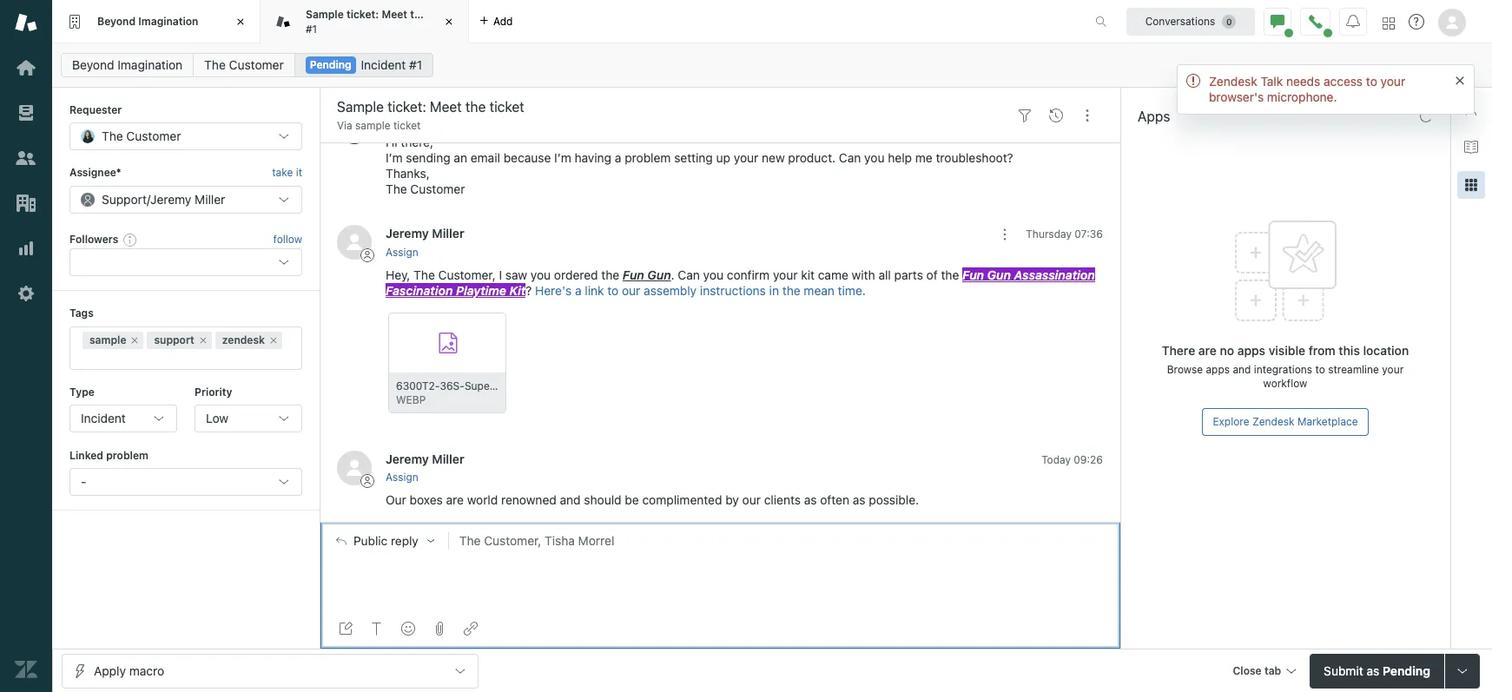 Task type: describe. For each thing, give the bounding box(es) containing it.
playtime
[[456, 283, 507, 298]]

instructions
[[700, 283, 766, 298]]

conversations button
[[1127, 7, 1256, 35]]

streamline
[[1329, 363, 1380, 376]]

1 vertical spatial pending
[[1383, 663, 1431, 678]]

there,
[[401, 135, 434, 150]]

0 horizontal spatial apps
[[1207, 363, 1230, 376]]

today
[[1042, 453, 1071, 466]]

follow
[[273, 233, 302, 246]]

take it button
[[272, 165, 302, 182]]

support
[[102, 192, 147, 207]]

requester
[[70, 103, 122, 116]]

often
[[821, 493, 850, 507]]

fun inside fun gun assassination fascination playtime kit
[[963, 267, 985, 282]]

hi
[[386, 135, 398, 150]]

to for access
[[1367, 74, 1378, 89]]

jeremy miller link for thursday
[[386, 226, 465, 241]]

the right in
[[783, 283, 801, 298]]

low button
[[195, 405, 302, 433]]

sending
[[406, 151, 451, 165]]

via sample ticket
[[337, 119, 421, 132]]

microphone.
[[1268, 89, 1338, 104]]

0 horizontal spatial sample
[[90, 333, 126, 346]]

secondary element
[[52, 48, 1493, 83]]

integrations
[[1255, 363, 1313, 376]]

jeremy for thursday 07:36
[[386, 226, 429, 241]]

and inside there are no apps visible from this location browse apps and integrations to streamline your workflow
[[1233, 363, 1252, 376]]

avatar image for today 09:26
[[337, 451, 372, 485]]

1 fun from the left
[[623, 267, 645, 282]]

views image
[[15, 102, 37, 124]]

insert emojis image
[[401, 622, 415, 636]]

ticket:
[[347, 8, 379, 21]]

fascination
[[386, 283, 453, 298]]

thanks,
[[386, 166, 430, 181]]

priority
[[195, 385, 232, 398]]

type
[[70, 385, 95, 398]]

sample
[[306, 8, 344, 21]]

pending inside secondary element
[[310, 58, 352, 71]]

1 gun from the left
[[648, 267, 671, 282]]

close tab
[[1234, 664, 1282, 677]]

setting
[[674, 151, 713, 165]]

up
[[717, 151, 731, 165]]

customer inside secondary element
[[229, 57, 284, 72]]

beyond inside secondary element
[[72, 57, 114, 72]]

i
[[499, 267, 502, 282]]

webp link
[[388, 313, 507, 414]]

no
[[1221, 343, 1235, 358]]

new
[[762, 151, 785, 165]]

customer, inside conversationlabel log
[[438, 267, 496, 282]]

Subject field
[[334, 96, 1006, 117]]

thursday 07:36
[[1026, 228, 1104, 241]]

1 vertical spatial ticket
[[394, 119, 421, 132]]

submit as pending
[[1324, 663, 1431, 678]]

apps image
[[1465, 178, 1479, 192]]

draft mode image
[[339, 622, 353, 636]]

with
[[852, 267, 876, 282]]

get help image
[[1409, 14, 1425, 30]]

today 09:26
[[1042, 453, 1104, 466]]

in
[[770, 283, 779, 298]]

to for link
[[608, 283, 619, 298]]

×
[[1455, 69, 1466, 89]]

browser's
[[1210, 89, 1264, 104]]

Public reply composer text field
[[328, 560, 1113, 596]]

support
[[154, 333, 194, 346]]

Thursday 07:36 text field
[[1026, 228, 1104, 241]]

and inside conversationlabel log
[[560, 493, 581, 507]]

reporting image
[[15, 237, 37, 260]]

of
[[927, 267, 938, 282]]

explore zendesk marketplace
[[1213, 415, 1359, 428]]

tab
[[1265, 664, 1282, 677]]

a inside hi there, i'm sending an email because i'm having a problem setting up your new product. can you help me troubleshoot? thanks, the customer
[[615, 151, 622, 165]]

submit
[[1324, 663, 1364, 678]]

linked problem element
[[70, 469, 302, 496]]

0 horizontal spatial can
[[678, 267, 700, 282]]

meet
[[382, 8, 408, 21]]

from
[[1309, 343, 1336, 358]]

to inside there are no apps visible from this location browse apps and integrations to streamline your workflow
[[1316, 363, 1326, 376]]

marketplace
[[1298, 415, 1359, 428]]

zendesk support image
[[15, 11, 37, 34]]

are inside conversationlabel log
[[446, 493, 464, 507]]

your up in
[[773, 267, 798, 282]]

hey, the customer, i saw you ordered the fun gun . can you confirm your kit came with all parts of the
[[386, 267, 963, 282]]

additional actions image
[[999, 227, 1013, 241]]

our
[[386, 493, 407, 507]]

close image inside beyond imagination tab
[[232, 13, 249, 30]]

imagination inside secondary element
[[118, 57, 183, 72]]

0 horizontal spatial as
[[804, 493, 817, 507]]

it
[[296, 166, 302, 179]]

sample ticket: meet the ticket #1
[[306, 8, 459, 35]]

displays possible ticket submission types image
[[1456, 664, 1470, 678]]

help
[[888, 151, 912, 165]]

09:26
[[1074, 453, 1104, 466]]

fun gun assassination fascination playtime kit
[[386, 267, 1096, 298]]

add
[[494, 14, 513, 27]]

needs
[[1287, 74, 1321, 89]]

follow button
[[273, 232, 302, 248]]

1 horizontal spatial sample
[[355, 119, 391, 132]]

webp
[[396, 393, 426, 406]]

incident for incident #1
[[361, 57, 406, 72]]

1 horizontal spatial as
[[853, 493, 866, 507]]

0 horizontal spatial you
[[531, 267, 551, 282]]

link
[[585, 283, 604, 298]]

gun inside fun gun assassination fascination playtime kit
[[988, 267, 1011, 282]]

incident button
[[70, 405, 177, 433]]

the inside hi there, i'm sending an email because i'm having a problem setting up your new product. can you help me troubleshoot? thanks, the customer
[[386, 182, 407, 197]]

2 i'm from the left
[[554, 151, 572, 165]]

morrel
[[578, 534, 615, 549]]

the inside requester element
[[102, 129, 123, 144]]

parts
[[895, 267, 924, 282]]

apps
[[1138, 109, 1171, 124]]

the customer, tisha morrel
[[459, 534, 615, 549]]

product.
[[789, 151, 836, 165]]

ticket actions image
[[1081, 108, 1095, 122]]

here's
[[535, 283, 572, 298]]

saw
[[506, 267, 527, 282]]

zendesk image
[[15, 659, 37, 681]]

customer inside hi there, i'm sending an email because i'm having a problem setting up your new product. can you help me troubleshoot? thanks, the customer
[[411, 182, 465, 197]]

zendesk products image
[[1383, 17, 1396, 29]]

the up fascination
[[414, 267, 435, 282]]

problem inside hi there, i'm sending an email because i'm having a problem setting up your new product. can you help me troubleshoot? thanks, the customer
[[625, 151, 671, 165]]

by
[[726, 493, 739, 507]]

miller for thursday
[[432, 226, 465, 241]]

customer context image
[[1465, 102, 1479, 116]]

zendesk
[[222, 333, 265, 346]]

× button
[[1455, 69, 1466, 89]]

hide composer image
[[713, 516, 727, 529]]

#1 inside secondary element
[[409, 57, 422, 72]]

add link (cmd k) image
[[464, 622, 478, 636]]

conversationlabel log
[[320, 96, 1121, 523]]

jeremy miller assign for today 09:26
[[386, 452, 465, 484]]

your inside the zendesk talk needs access to your browser's microphone.
[[1381, 74, 1406, 89]]

public reply button
[[321, 523, 448, 560]]



Task type: locate. For each thing, give the bounding box(es) containing it.
thursday
[[1026, 228, 1072, 241]]

remove image for support
[[198, 335, 208, 345]]

Today 09:26 text field
[[1042, 453, 1104, 466]]

2 assign button from the top
[[386, 470, 419, 486]]

zendesk inside button
[[1253, 415, 1295, 428]]

you inside hi there, i'm sending an email because i'm having a problem setting up your new product. can you help me troubleshoot? thanks, the customer
[[865, 151, 885, 165]]

assign for today 09:26
[[386, 471, 419, 484]]

low
[[206, 411, 229, 426]]

2 horizontal spatial customer
[[411, 182, 465, 197]]

beyond imagination link
[[61, 53, 194, 77]]

i'm down hi
[[386, 151, 403, 165]]

a right having
[[615, 151, 622, 165]]

jeremy miller assign for thursday 07:36
[[386, 226, 465, 259]]

because
[[504, 151, 551, 165]]

remove image right zendesk
[[269, 335, 279, 345]]

followers
[[70, 233, 118, 246]]

beyond imagination
[[97, 15, 198, 28], [72, 57, 183, 72]]

2 vertical spatial customer
[[411, 182, 465, 197]]

sample left remove image
[[90, 333, 126, 346]]

world
[[467, 493, 498, 507]]

0 vertical spatial incident
[[361, 57, 406, 72]]

#1 down sample ticket: meet the ticket #1
[[409, 57, 422, 72]]

to
[[1367, 74, 1378, 89], [608, 283, 619, 298], [1316, 363, 1326, 376]]

customers image
[[15, 147, 37, 169]]

0 horizontal spatial ticket
[[394, 119, 421, 132]]

0 horizontal spatial are
[[446, 493, 464, 507]]

you up ?
[[531, 267, 551, 282]]

get started image
[[15, 56, 37, 79]]

0 horizontal spatial a
[[575, 283, 582, 298]]

to right link
[[608, 283, 619, 298]]

filter image
[[1018, 108, 1032, 122]]

the inside sample ticket: meet the ticket #1
[[410, 8, 427, 21]]

your inside hi there, i'm sending an email because i'm having a problem setting up your new product. can you help me troubleshoot? thanks, the customer
[[734, 151, 759, 165]]

i'm
[[386, 151, 403, 165], [554, 151, 572, 165]]

the customer inside secondary element
[[204, 57, 284, 72]]

1 assign from the top
[[386, 246, 419, 259]]

ticket up there,
[[394, 119, 421, 132]]

1 vertical spatial and
[[560, 493, 581, 507]]

miller right /
[[195, 192, 225, 207]]

1 vertical spatial problem
[[106, 449, 148, 462]]

requester element
[[70, 123, 302, 151]]

your right up
[[734, 151, 759, 165]]

1 horizontal spatial you
[[704, 267, 724, 282]]

the up link
[[602, 267, 620, 282]]

0 horizontal spatial our
[[622, 283, 641, 298]]

2 avatar image from the top
[[337, 451, 372, 485]]

your inside there are no apps visible from this location browse apps and integrations to streamline your workflow
[[1383, 363, 1404, 376]]

close image left add dropdown button
[[441, 13, 458, 30]]

2 gun from the left
[[988, 267, 1011, 282]]

0 vertical spatial apps
[[1238, 343, 1266, 358]]

boxes
[[410, 493, 443, 507]]

assign up our
[[386, 471, 419, 484]]

0 vertical spatial imagination
[[138, 15, 198, 28]]

jeremy miller link for today
[[386, 452, 465, 466]]

zendesk talk needs access to your browser's microphone.
[[1210, 74, 1406, 104]]

notifications image
[[1347, 14, 1361, 28]]

1 jeremy miller link from the top
[[386, 226, 465, 241]]

imagination down beyond imagination tab
[[118, 57, 183, 72]]

came
[[818, 267, 849, 282]]

0 vertical spatial #1
[[306, 22, 317, 35]]

are left the no
[[1199, 343, 1217, 358]]

via
[[337, 119, 353, 132]]

avatar image right follow button
[[337, 225, 372, 260]]

1 horizontal spatial apps
[[1238, 343, 1266, 358]]

you up here's a link to our assembly instructions in the mean time. "link" in the top of the page
[[704, 267, 724, 282]]

1 vertical spatial the customer
[[102, 129, 181, 144]]

1 horizontal spatial are
[[1199, 343, 1217, 358]]

1 horizontal spatial a
[[615, 151, 622, 165]]

jeremy miller assign up "hey,"
[[386, 226, 465, 259]]

/
[[147, 192, 150, 207]]

pending down sample
[[310, 58, 352, 71]]

1 horizontal spatial remove image
[[269, 335, 279, 345]]

0 vertical spatial avatar image
[[337, 225, 372, 260]]

having
[[575, 151, 612, 165]]

as
[[804, 493, 817, 507], [853, 493, 866, 507], [1367, 663, 1380, 678]]

0 vertical spatial jeremy
[[150, 192, 191, 207]]

1 vertical spatial imagination
[[118, 57, 183, 72]]

as right often in the bottom right of the page
[[853, 493, 866, 507]]

1 vertical spatial a
[[575, 283, 582, 298]]

assembly
[[644, 283, 697, 298]]

incident for incident
[[81, 411, 126, 426]]

problem down incident "popup button"
[[106, 449, 148, 462]]

1 horizontal spatial the customer
[[204, 57, 284, 72]]

beyond up requester
[[72, 57, 114, 72]]

remove image right support
[[198, 335, 208, 345]]

time.
[[838, 283, 866, 298]]

0 vertical spatial assign button
[[386, 245, 419, 260]]

1 vertical spatial #1
[[409, 57, 422, 72]]

this
[[1339, 343, 1361, 358]]

assign for thursday 07:36
[[386, 246, 419, 259]]

1 vertical spatial our
[[743, 493, 761, 507]]

0 vertical spatial a
[[615, 151, 622, 165]]

0 horizontal spatial the customer
[[102, 129, 181, 144]]

1 remove image from the left
[[198, 335, 208, 345]]

gun
[[648, 267, 671, 282], [988, 267, 1011, 282]]

reply
[[391, 535, 419, 549]]

0 vertical spatial and
[[1233, 363, 1252, 376]]

close image
[[232, 13, 249, 30], [441, 13, 458, 30]]

1 vertical spatial assign button
[[386, 470, 419, 486]]

are inside there are no apps visible from this location browse apps and integrations to streamline your workflow
[[1199, 343, 1217, 358]]

apps down the no
[[1207, 363, 1230, 376]]

miller up boxes
[[432, 452, 465, 466]]

1 horizontal spatial ticket
[[430, 8, 459, 21]]

apps right the no
[[1238, 343, 1266, 358]]

assignee*
[[70, 166, 121, 179]]

0 vertical spatial sample
[[355, 119, 391, 132]]

mean
[[804, 283, 835, 298]]

incident #1
[[361, 57, 422, 72]]

macro
[[129, 663, 164, 678]]

1 horizontal spatial our
[[743, 493, 761, 507]]

beyond
[[97, 15, 136, 28], [72, 57, 114, 72]]

assign button for today
[[386, 470, 419, 486]]

jeremy
[[150, 192, 191, 207], [386, 226, 429, 241], [386, 452, 429, 466]]

followers element
[[70, 249, 302, 276]]

0 horizontal spatial problem
[[106, 449, 148, 462]]

beyond up beyond imagination link
[[97, 15, 136, 28]]

sample up hi
[[355, 119, 391, 132]]

1 avatar image from the top
[[337, 225, 372, 260]]

the customer inside requester element
[[102, 129, 181, 144]]

1 horizontal spatial to
[[1316, 363, 1326, 376]]

2 jeremy miller assign from the top
[[386, 452, 465, 484]]

beyond imagination tab
[[52, 0, 261, 43]]

explore
[[1213, 415, 1250, 428]]

ticket inside sample ticket: meet the ticket #1
[[430, 8, 459, 21]]

miller for today
[[432, 452, 465, 466]]

1 horizontal spatial gun
[[988, 267, 1011, 282]]

beyond imagination inside beyond imagination tab
[[97, 15, 198, 28]]

button displays agent's chat status as online. image
[[1271, 14, 1285, 28]]

support / jeremy miller
[[102, 192, 225, 207]]

1 horizontal spatial problem
[[625, 151, 671, 165]]

assign button up "hey,"
[[386, 245, 419, 260]]

0 vertical spatial ticket
[[430, 8, 459, 21]]

2 jeremy miller link from the top
[[386, 452, 465, 466]]

0 horizontal spatial to
[[608, 283, 619, 298]]

fun
[[623, 267, 645, 282], [963, 267, 985, 282]]

0 horizontal spatial and
[[560, 493, 581, 507]]

knowledge image
[[1465, 140, 1479, 154]]

2 horizontal spatial to
[[1367, 74, 1378, 89]]

gun up assembly
[[648, 267, 671, 282]]

miller inside the assignee* element
[[195, 192, 225, 207]]

1 vertical spatial assign
[[386, 471, 419, 484]]

zendesk up the browser's at the top
[[1210, 74, 1258, 89]]

0 vertical spatial can
[[839, 151, 862, 165]]

remove image for zendesk
[[269, 335, 279, 345]]

can inside hi there, i'm sending an email because i'm having a problem setting up your new product. can you help me troubleshoot? thanks, the customer
[[839, 151, 862, 165]]

jeremy miller link up "hey,"
[[386, 226, 465, 241]]

0 vertical spatial our
[[622, 283, 641, 298]]

customer, inside button
[[484, 534, 542, 549]]

events image
[[1050, 108, 1064, 122]]

our right link
[[622, 283, 641, 298]]

pending left displays possible ticket submission types icon
[[1383, 663, 1431, 678]]

1 jeremy miller assign from the top
[[386, 226, 465, 259]]

#1 down sample
[[306, 22, 317, 35]]

jeremy up "hey,"
[[386, 226, 429, 241]]

add button
[[469, 0, 524, 43]]

tags
[[70, 307, 94, 320]]

browse
[[1168, 363, 1204, 376]]

1 horizontal spatial fun
[[963, 267, 985, 282]]

incident down sample ticket: meet the ticket #1
[[361, 57, 406, 72]]

main element
[[0, 0, 52, 693]]

kit
[[801, 267, 815, 282]]

1 vertical spatial beyond imagination
[[72, 57, 183, 72]]

you left help on the right top of page
[[865, 151, 885, 165]]

can right .
[[678, 267, 700, 282]]

apply macro
[[94, 663, 164, 678]]

1 vertical spatial jeremy miller assign
[[386, 452, 465, 484]]

incident inside secondary element
[[361, 57, 406, 72]]

1 i'm from the left
[[386, 151, 403, 165]]

the down requester
[[102, 129, 123, 144]]

can right product.
[[839, 151, 862, 165]]

0 horizontal spatial incident
[[81, 411, 126, 426]]

hi there, i'm sending an email because i'm having a problem setting up your new product. can you help me troubleshoot? thanks, the customer
[[386, 135, 1014, 197]]

avatar image for thursday 07:36
[[337, 225, 372, 260]]

remove image
[[130, 335, 140, 345]]

customer, up playtime at the left of the page
[[438, 267, 496, 282]]

1 vertical spatial jeremy
[[386, 226, 429, 241]]

0 horizontal spatial close image
[[232, 13, 249, 30]]

2 horizontal spatial you
[[865, 151, 885, 165]]

the down world
[[459, 534, 481, 549]]

zendesk down workflow on the bottom right of page
[[1253, 415, 1295, 428]]

sample
[[355, 119, 391, 132], [90, 333, 126, 346]]

tisha
[[545, 534, 575, 549]]

email
[[471, 151, 500, 165]]

format text image
[[370, 622, 384, 636]]

confirm
[[727, 267, 770, 282]]

beyond imagination up beyond imagination link
[[97, 15, 198, 28]]

remove image
[[198, 335, 208, 345], [269, 335, 279, 345]]

fun left .
[[623, 267, 645, 282]]

2 remove image from the left
[[269, 335, 279, 345]]

the customer, tisha morrel button
[[448, 533, 1121, 550]]

zendesk
[[1210, 74, 1258, 89], [1253, 415, 1295, 428]]

avatar image
[[337, 225, 372, 260], [337, 451, 372, 485]]

public reply
[[354, 535, 419, 549]]

2 vertical spatial jeremy
[[386, 452, 429, 466]]

1 horizontal spatial and
[[1233, 363, 1252, 376]]

here's a link to our assembly instructions in the mean time. link
[[535, 283, 866, 298]]

jeremy for today 09:26
[[386, 452, 429, 466]]

1 horizontal spatial #1
[[409, 57, 422, 72]]

organizations image
[[15, 192, 37, 215]]

1 vertical spatial beyond
[[72, 57, 114, 72]]

0 vertical spatial problem
[[625, 151, 671, 165]]

there
[[1162, 343, 1196, 358]]

assign button up our
[[386, 470, 419, 486]]

the
[[410, 8, 427, 21], [602, 267, 620, 282], [941, 267, 960, 282], [783, 283, 801, 298]]

2 assign from the top
[[386, 471, 419, 484]]

jeremy right support at the left top
[[150, 192, 191, 207]]

assign button for thursday
[[386, 245, 419, 260]]

to right access on the top right of page
[[1367, 74, 1378, 89]]

0 vertical spatial customer,
[[438, 267, 496, 282]]

1 vertical spatial miller
[[432, 226, 465, 241]]

tab containing sample ticket: meet the ticket
[[261, 0, 469, 43]]

0 vertical spatial beyond
[[97, 15, 136, 28]]

the right of
[[941, 267, 960, 282]]

0 vertical spatial are
[[1199, 343, 1217, 358]]

assign up "hey,"
[[386, 246, 419, 259]]

close tab button
[[1226, 654, 1304, 691]]

the inside button
[[459, 534, 481, 549]]

info on adding followers image
[[124, 233, 138, 247]]

should
[[584, 493, 622, 507]]

workflow
[[1264, 377, 1308, 390]]

1 horizontal spatial pending
[[1383, 663, 1431, 678]]

the inside secondary element
[[204, 57, 226, 72]]

.
[[671, 267, 675, 282]]

2 close image from the left
[[441, 13, 458, 30]]

our right by
[[743, 493, 761, 507]]

0 vertical spatial pending
[[310, 58, 352, 71]]

you
[[865, 151, 885, 165], [531, 267, 551, 282], [704, 267, 724, 282]]

assignee* element
[[70, 186, 302, 214]]

our
[[622, 283, 641, 298], [743, 493, 761, 507]]

1 vertical spatial zendesk
[[1253, 415, 1295, 428]]

as left often in the bottom right of the page
[[804, 493, 817, 507]]

talk
[[1261, 74, 1284, 89]]

0 horizontal spatial fun
[[623, 267, 645, 282]]

jeremy miller link up boxes
[[386, 452, 465, 466]]

1 assign button from the top
[[386, 245, 419, 260]]

#1 inside sample ticket: meet the ticket #1
[[306, 22, 317, 35]]

to inside the zendesk talk needs access to your browser's microphone.
[[1367, 74, 1378, 89]]

1 vertical spatial to
[[608, 283, 619, 298]]

all
[[879, 267, 891, 282]]

incident inside "popup button"
[[81, 411, 126, 426]]

incident down type
[[81, 411, 126, 426]]

tab
[[261, 0, 469, 43]]

? here's a link to our assembly instructions in the mean time.
[[526, 283, 866, 298]]

are left world
[[446, 493, 464, 507]]

1 vertical spatial are
[[446, 493, 464, 507]]

1 vertical spatial avatar image
[[337, 451, 372, 485]]

i'm left having
[[554, 151, 572, 165]]

1 vertical spatial can
[[678, 267, 700, 282]]

apply
[[94, 663, 126, 678]]

location
[[1364, 343, 1410, 358]]

avatar image up public
[[337, 451, 372, 485]]

1 vertical spatial sample
[[90, 333, 126, 346]]

problem left setting
[[625, 151, 671, 165]]

admin image
[[15, 282, 37, 305]]

the down beyond imagination tab
[[204, 57, 226, 72]]

0 vertical spatial jeremy miller assign
[[386, 226, 465, 259]]

clients
[[764, 493, 801, 507]]

the right meet
[[410, 8, 427, 21]]

and down the no
[[1233, 363, 1252, 376]]

2 horizontal spatial as
[[1367, 663, 1380, 678]]

jeremy miller assign up boxes
[[386, 452, 465, 484]]

there are no apps visible from this location browse apps and integrations to streamline your workflow
[[1162, 343, 1410, 390]]

add attachment image
[[433, 622, 447, 636]]

and left should
[[560, 493, 581, 507]]

your
[[1381, 74, 1406, 89], [734, 151, 759, 165], [773, 267, 798, 282], [1383, 363, 1404, 376]]

1 close image from the left
[[232, 13, 249, 30]]

2 vertical spatial miller
[[432, 452, 465, 466]]

problem
[[625, 151, 671, 165], [106, 449, 148, 462]]

1 horizontal spatial can
[[839, 151, 862, 165]]

1 horizontal spatial customer
[[229, 57, 284, 72]]

customer inside requester element
[[126, 129, 181, 144]]

0 vertical spatial to
[[1367, 74, 1378, 89]]

1 horizontal spatial close image
[[441, 13, 458, 30]]

a down ordered
[[575, 283, 582, 298]]

apps
[[1238, 343, 1266, 358], [1207, 363, 1230, 376]]

kit
[[510, 283, 526, 298]]

ticket right meet
[[430, 8, 459, 21]]

to inside conversationlabel log
[[608, 283, 619, 298]]

0 vertical spatial the customer
[[204, 57, 284, 72]]

0 horizontal spatial customer
[[126, 129, 181, 144]]

1 vertical spatial jeremy miller link
[[386, 452, 465, 466]]

0 vertical spatial miller
[[195, 192, 225, 207]]

the
[[204, 57, 226, 72], [102, 129, 123, 144], [386, 182, 407, 197], [414, 267, 435, 282], [459, 534, 481, 549]]

your right access on the top right of page
[[1381, 74, 1406, 89]]

gun down the additional actions image
[[988, 267, 1011, 282]]

as right submit
[[1367, 663, 1380, 678]]

incident
[[361, 57, 406, 72], [81, 411, 126, 426]]

possible.
[[869, 493, 919, 507]]

0 vertical spatial beyond imagination
[[97, 15, 198, 28]]

0 vertical spatial customer
[[229, 57, 284, 72]]

0 vertical spatial zendesk
[[1210, 74, 1258, 89]]

imagination up beyond imagination link
[[138, 15, 198, 28]]

troubleshoot?
[[936, 151, 1014, 165]]

0 horizontal spatial #1
[[306, 22, 317, 35]]

close image up the customer link
[[232, 13, 249, 30]]

fun right of
[[963, 267, 985, 282]]

2 vertical spatial to
[[1316, 363, 1326, 376]]

1 horizontal spatial i'm
[[554, 151, 572, 165]]

tabs tab list
[[52, 0, 1078, 43]]

0 horizontal spatial i'm
[[386, 151, 403, 165]]

imagination inside tab
[[138, 15, 198, 28]]

public
[[354, 535, 388, 549]]

ticket
[[430, 8, 459, 21], [394, 119, 421, 132]]

beyond inside tab
[[97, 15, 136, 28]]

miller up fascination
[[432, 226, 465, 241]]

the down thanks,
[[386, 182, 407, 197]]

take
[[272, 166, 293, 179]]

0 horizontal spatial gun
[[648, 267, 671, 282]]

jeremy inside the assignee* element
[[150, 192, 191, 207]]

close
[[1234, 664, 1262, 677]]

to down from
[[1316, 363, 1326, 376]]

0 horizontal spatial remove image
[[198, 335, 208, 345]]

1 vertical spatial customer
[[126, 129, 181, 144]]

2 fun from the left
[[963, 267, 985, 282]]

0 horizontal spatial pending
[[310, 58, 352, 71]]

customer, down renowned
[[484, 534, 542, 549]]

beyond imagination inside beyond imagination link
[[72, 57, 183, 72]]

1 vertical spatial customer,
[[484, 534, 542, 549]]

?
[[526, 283, 532, 298]]

jeremy up our
[[386, 452, 429, 466]]

0 vertical spatial assign
[[386, 246, 419, 259]]

beyond imagination down beyond imagination tab
[[72, 57, 183, 72]]

1 vertical spatial incident
[[81, 411, 126, 426]]

0 vertical spatial jeremy miller link
[[386, 226, 465, 241]]

zendesk inside the zendesk talk needs access to your browser's microphone.
[[1210, 74, 1258, 89]]

your down the location
[[1383, 363, 1404, 376]]



Task type: vqa. For each thing, say whether or not it's contained in the screenshot.
bottom Can
yes



